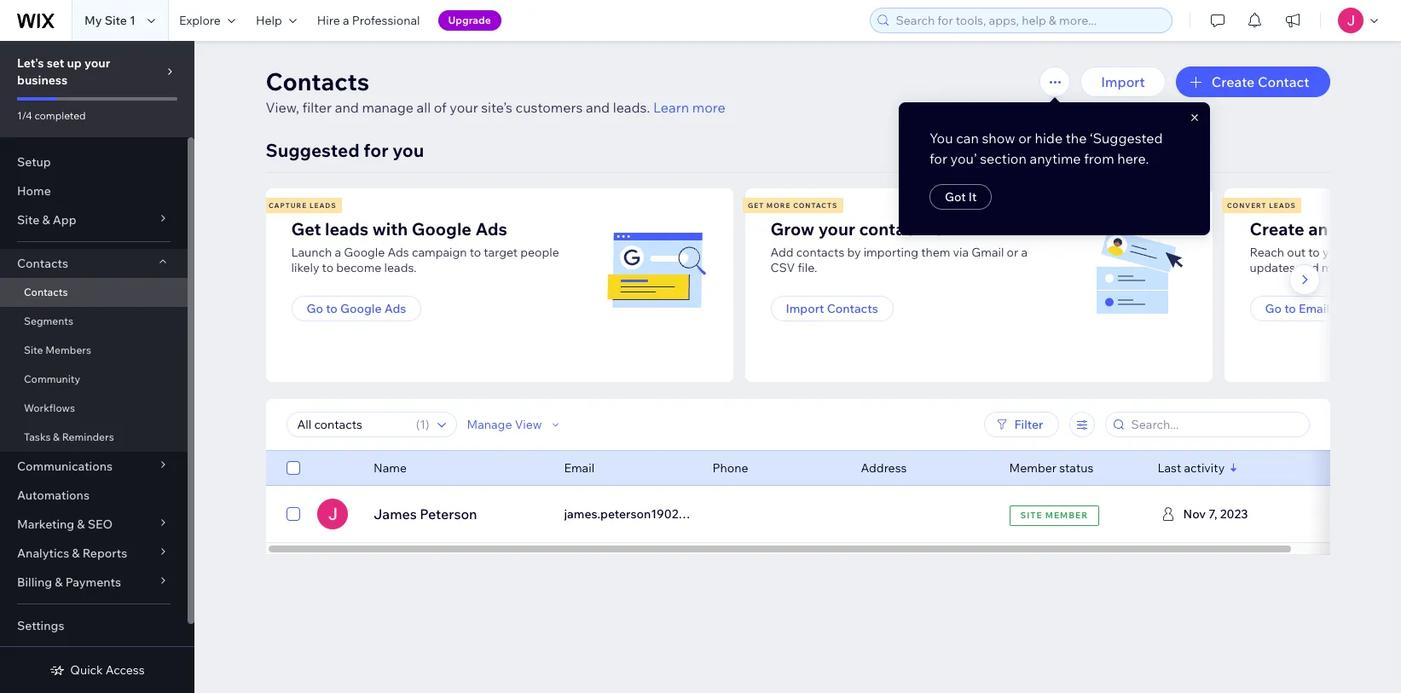 Task type: locate. For each thing, give the bounding box(es) containing it.
setup link
[[0, 148, 188, 177]]

list containing get leads with google ads
[[263, 189, 1402, 382]]

ads down with
[[388, 245, 409, 260]]

google down leads
[[344, 245, 385, 260]]

or right gmail
[[1007, 245, 1019, 260]]

google down become
[[340, 301, 382, 317]]

got
[[946, 189, 967, 205]]

out
[[1288, 245, 1306, 260]]

reminders
[[62, 431, 114, 444]]

import contacts
[[786, 301, 879, 317]]

ads down get leads with google ads launch a google ads campaign to target people likely to become leads.
[[385, 301, 406, 317]]

from
[[1085, 150, 1115, 167]]

0 horizontal spatial import
[[786, 301, 825, 317]]

1 horizontal spatial email
[[1299, 301, 1330, 317]]

your right the up
[[84, 55, 110, 71]]

site down home
[[17, 212, 39, 228]]

to left target
[[470, 245, 481, 260]]

1 vertical spatial google
[[344, 245, 385, 260]]

1 horizontal spatial for
[[930, 150, 948, 167]]

marketing down "subscribe"
[[1333, 301, 1390, 317]]

filter button
[[984, 412, 1059, 438]]

file.
[[798, 260, 818, 276]]

leads. inside contacts view, filter and manage all of your site's customers and leads. learn more
[[613, 99, 650, 116]]

0 horizontal spatial leads
[[310, 201, 337, 210]]

for down "you"
[[930, 150, 948, 167]]

csv
[[771, 260, 795, 276]]

Search for tools, apps, help & more... field
[[891, 9, 1167, 32]]

1
[[130, 13, 136, 28], [420, 417, 426, 433]]

0 vertical spatial create
[[1212, 73, 1255, 90]]

marketing up analytics
[[17, 517, 74, 532]]

you can show or hide the 'suggested for you' section anytime from here.
[[930, 130, 1164, 167]]

reports
[[82, 546, 127, 561]]

site for site member
[[1021, 510, 1043, 521]]

contacts inside popup button
[[17, 256, 68, 271]]

0 vertical spatial leads.
[[613, 99, 650, 116]]

1 right "my"
[[130, 13, 136, 28]]

&
[[42, 212, 50, 228], [53, 431, 60, 444], [77, 517, 85, 532], [72, 546, 80, 561], [55, 575, 63, 590]]

contacts up filter
[[266, 67, 370, 96]]

1 horizontal spatial go
[[1266, 301, 1282, 317]]

list
[[263, 189, 1402, 382]]

a right hire in the top of the page
[[343, 13, 349, 28]]

& right tasks
[[53, 431, 60, 444]]

a down leads
[[335, 245, 341, 260]]

them
[[922, 245, 951, 260]]

hire a professional
[[317, 13, 420, 28]]

contact
[[1258, 73, 1310, 90]]

0 horizontal spatial view
[[515, 417, 542, 433]]

contacts inside contacts view, filter and manage all of your site's customers and leads. learn more
[[266, 67, 370, 96]]

marketing & seo button
[[0, 510, 188, 539]]

create inside button
[[1212, 73, 1255, 90]]

ads
[[476, 218, 508, 240], [388, 245, 409, 260], [385, 301, 406, 317]]

email
[[1333, 218, 1377, 240]]

create up reach
[[1250, 218, 1305, 240]]

target
[[484, 245, 518, 260]]

contacts inside button
[[827, 301, 879, 317]]

site for site members
[[24, 344, 43, 357]]

0 horizontal spatial and
[[335, 99, 359, 116]]

customers
[[516, 99, 583, 116]]

your inside create an email cam reach out to your subscribe
[[1323, 245, 1348, 260]]

my
[[84, 13, 102, 28]]

likely
[[291, 260, 320, 276]]

0 vertical spatial import
[[1102, 73, 1146, 90]]

1 vertical spatial ads
[[388, 245, 409, 260]]

segments link
[[0, 307, 188, 336]]

become
[[336, 260, 382, 276]]

& inside dropdown button
[[77, 517, 85, 532]]

show
[[983, 130, 1016, 147]]

and right filter
[[335, 99, 359, 116]]

peterson
[[420, 506, 477, 523]]

and right customers
[[586, 99, 610, 116]]

0 horizontal spatial a
[[335, 245, 341, 260]]

1 horizontal spatial view
[[1212, 506, 1244, 523]]

learn more button
[[654, 97, 726, 118]]

2 leads from the left
[[1270, 201, 1297, 210]]

members
[[45, 344, 91, 357]]

member left status
[[1010, 461, 1057, 476]]

member
[[1010, 461, 1057, 476], [1046, 510, 1089, 521]]

manage
[[467, 417, 512, 433]]

0 horizontal spatial marketing
[[17, 517, 74, 532]]

0 vertical spatial email
[[1299, 301, 1330, 317]]

analytics & reports
[[17, 546, 127, 561]]

1 left manage
[[420, 417, 426, 433]]

1 vertical spatial or
[[1007, 245, 1019, 260]]

(
[[416, 417, 420, 433]]

or
[[1019, 130, 1033, 147], [1007, 245, 1019, 260]]

can
[[957, 130, 980, 147]]

your down an
[[1323, 245, 1348, 260]]

communications button
[[0, 452, 188, 481]]

tasks & reminders link
[[0, 423, 188, 452]]

manage view button
[[467, 417, 563, 433]]

leads. down with
[[384, 260, 417, 276]]

2 go from the left
[[1266, 301, 1282, 317]]

go for create
[[1266, 301, 1282, 317]]

& left reports
[[72, 546, 80, 561]]

your right of
[[450, 99, 478, 116]]

suggested
[[266, 139, 360, 161]]

view right manage
[[515, 417, 542, 433]]

you'
[[951, 150, 978, 167]]

the
[[1067, 130, 1088, 147]]

site inside dropdown button
[[17, 212, 39, 228]]

for inside the "you can show or hide the 'suggested for you' section anytime from here."
[[930, 150, 948, 167]]

to inside create an email cam reach out to your subscribe
[[1309, 245, 1321, 260]]

or inside grow your contact list add contacts by importing them via gmail or a csv file.
[[1007, 245, 1019, 260]]

1 horizontal spatial and
[[586, 99, 610, 116]]

marketing
[[1333, 301, 1390, 317], [17, 517, 74, 532]]

google up campaign
[[412, 218, 472, 240]]

go for get
[[307, 301, 323, 317]]

create left contact
[[1212, 73, 1255, 90]]

go down likely at left top
[[307, 301, 323, 317]]

ads up target
[[476, 218, 508, 240]]

and
[[335, 99, 359, 116], [586, 99, 610, 116]]

site down member status
[[1021, 510, 1043, 521]]

status
[[1060, 461, 1094, 476]]

0 vertical spatial or
[[1019, 130, 1033, 147]]

& right the billing
[[55, 575, 63, 590]]

create contact button
[[1176, 67, 1331, 97]]

0 vertical spatial member
[[1010, 461, 1057, 476]]

0 horizontal spatial leads.
[[384, 260, 417, 276]]

Unsaved view field
[[292, 413, 411, 437]]

2 vertical spatial google
[[340, 301, 382, 317]]

settings
[[17, 619, 64, 634]]

& left seo
[[77, 517, 85, 532]]

your inside grow your contact list add contacts by importing them via gmail or a csv file.
[[819, 218, 856, 240]]

set
[[47, 55, 64, 71]]

1 horizontal spatial leads
[[1270, 201, 1297, 210]]

contacts link
[[0, 278, 188, 307]]

go to email marketing button
[[1250, 296, 1402, 322]]

site down the segments
[[24, 344, 43, 357]]

contacts down site & app
[[17, 256, 68, 271]]

contacts down 'by' at top right
[[827, 301, 879, 317]]

0 vertical spatial 1
[[130, 13, 136, 28]]

0 vertical spatial marketing
[[1333, 301, 1390, 317]]

your up contacts
[[819, 218, 856, 240]]

1 vertical spatial import
[[786, 301, 825, 317]]

view link
[[1191, 499, 1264, 530]]

& for tasks
[[53, 431, 60, 444]]

site members
[[24, 344, 91, 357]]

1 vertical spatial create
[[1250, 218, 1305, 240]]

leads. left learn
[[613, 99, 650, 116]]

cam
[[1381, 218, 1402, 240]]

billing & payments button
[[0, 568, 188, 597]]

import down file.
[[786, 301, 825, 317]]

a right gmail
[[1022, 245, 1028, 260]]

for left you
[[364, 139, 389, 161]]

leads
[[310, 201, 337, 210], [1270, 201, 1297, 210]]

create inside create an email cam reach out to your subscribe
[[1250, 218, 1305, 240]]

or left hide
[[1019, 130, 1033, 147]]

member down status
[[1046, 510, 1089, 521]]

2 vertical spatial ads
[[385, 301, 406, 317]]

it
[[969, 189, 978, 205]]

0 horizontal spatial email
[[564, 461, 595, 476]]

1 vertical spatial marketing
[[17, 517, 74, 532]]

& for billing
[[55, 575, 63, 590]]

1 leads from the left
[[310, 201, 337, 210]]

leads for get
[[310, 201, 337, 210]]

1 horizontal spatial import
[[1102, 73, 1146, 90]]

home
[[17, 183, 51, 199]]

1 vertical spatial leads.
[[384, 260, 417, 276]]

campaign
[[412, 245, 467, 260]]

segments
[[24, 315, 73, 328]]

to right the out
[[1309, 245, 1321, 260]]

import up 'suggested
[[1102, 73, 1146, 90]]

nov
[[1184, 507, 1207, 522]]

1 vertical spatial 1
[[420, 417, 426, 433]]

0 vertical spatial view
[[515, 417, 542, 433]]

community
[[24, 373, 80, 386]]

convert
[[1228, 201, 1267, 210]]

1 and from the left
[[335, 99, 359, 116]]

0 horizontal spatial go
[[307, 301, 323, 317]]

( 1 )
[[416, 417, 430, 433]]

manage
[[362, 99, 414, 116]]

sidebar element
[[0, 41, 195, 694]]

go to email marketing
[[1266, 301, 1390, 317]]

contacts view, filter and manage all of your site's customers and leads. learn more
[[266, 67, 726, 116]]

to down the out
[[1285, 301, 1297, 317]]

& left app
[[42, 212, 50, 228]]

manage view
[[467, 417, 542, 433]]

import for import contacts
[[786, 301, 825, 317]]

import button
[[1081, 67, 1166, 97]]

view right nov
[[1212, 506, 1244, 523]]

last activity
[[1158, 461, 1225, 476]]

help button
[[246, 0, 307, 41]]

james peterson image
[[317, 499, 348, 530]]

2 horizontal spatial a
[[1022, 245, 1028, 260]]

go down reach
[[1266, 301, 1282, 317]]

communications
[[17, 459, 113, 474]]

& for site
[[42, 212, 50, 228]]

get
[[291, 218, 321, 240]]

leads right convert
[[1270, 201, 1297, 210]]

filter
[[1015, 417, 1044, 433]]

1 go from the left
[[307, 301, 323, 317]]

setup
[[17, 154, 51, 170]]

1 horizontal spatial leads.
[[613, 99, 650, 116]]

leads up get
[[310, 201, 337, 210]]

let's set up your business
[[17, 55, 110, 88]]

)
[[426, 417, 430, 433]]

1 horizontal spatial marketing
[[1333, 301, 1390, 317]]

billing
[[17, 575, 52, 590]]

with
[[373, 218, 408, 240]]

leads.
[[613, 99, 650, 116], [384, 260, 417, 276]]

get more contacts
[[748, 201, 838, 210]]

my site 1
[[84, 13, 136, 28]]

None checkbox
[[286, 458, 300, 479], [286, 504, 300, 525], [286, 458, 300, 479], [286, 504, 300, 525]]



Task type: describe. For each thing, give the bounding box(es) containing it.
Search... field
[[1127, 413, 1304, 437]]

& for analytics
[[72, 546, 80, 561]]

to right likely at left top
[[322, 260, 334, 276]]

contacts button
[[0, 249, 188, 278]]

site right "my"
[[105, 13, 127, 28]]

& for marketing
[[77, 517, 85, 532]]

more
[[693, 99, 726, 116]]

import for import
[[1102, 73, 1146, 90]]

1 horizontal spatial a
[[343, 13, 349, 28]]

or inside the "you can show or hide the 'suggested for you' section anytime from here."
[[1019, 130, 1033, 147]]

an
[[1309, 218, 1329, 240]]

business
[[17, 73, 68, 88]]

member status
[[1010, 461, 1094, 476]]

upgrade
[[448, 14, 491, 26]]

site members link
[[0, 336, 188, 365]]

1 vertical spatial member
[[1046, 510, 1089, 521]]

site & app button
[[0, 206, 188, 235]]

by
[[848, 245, 861, 260]]

email inside button
[[1299, 301, 1330, 317]]

create for contact
[[1212, 73, 1255, 90]]

automations link
[[0, 481, 188, 510]]

1/4 completed
[[17, 109, 86, 122]]

list
[[926, 218, 951, 240]]

seo
[[88, 517, 113, 532]]

ads inside button
[[385, 301, 406, 317]]

add
[[771, 245, 794, 260]]

marketing inside button
[[1333, 301, 1390, 317]]

gmail
[[972, 245, 1005, 260]]

marketing & seo
[[17, 517, 113, 532]]

marketing inside dropdown button
[[17, 517, 74, 532]]

workflows
[[24, 402, 75, 415]]

payments
[[65, 575, 121, 590]]

name
[[373, 461, 407, 476]]

james
[[373, 506, 417, 523]]

quick access
[[70, 663, 145, 678]]

contacts
[[797, 245, 845, 260]]

get
[[748, 201, 765, 210]]

access
[[106, 663, 145, 678]]

hide
[[1036, 130, 1063, 147]]

settings link
[[0, 612, 188, 641]]

you
[[393, 139, 424, 161]]

0 vertical spatial google
[[412, 218, 472, 240]]

of
[[434, 99, 447, 116]]

0 horizontal spatial for
[[364, 139, 389, 161]]

your inside let's set up your business
[[84, 55, 110, 71]]

grow your contact list add contacts by importing them via gmail or a csv file.
[[771, 218, 1028, 276]]

your inside contacts view, filter and manage all of your site's customers and leads. learn more
[[450, 99, 478, 116]]

site for site & app
[[17, 212, 39, 228]]

billing & payments
[[17, 575, 121, 590]]

reach
[[1250, 245, 1285, 260]]

get leads with google ads launch a google ads campaign to target people likely to become leads.
[[291, 218, 560, 276]]

up
[[67, 55, 82, 71]]

importing
[[864, 245, 919, 260]]

tasks & reminders
[[24, 431, 114, 444]]

activity
[[1185, 461, 1225, 476]]

learn
[[654, 99, 690, 116]]

hire a professional link
[[307, 0, 430, 41]]

community link
[[0, 365, 188, 394]]

app
[[53, 212, 76, 228]]

analytics
[[17, 546, 69, 561]]

0 horizontal spatial 1
[[130, 13, 136, 28]]

convert leads
[[1228, 201, 1297, 210]]

view,
[[266, 99, 299, 116]]

help
[[256, 13, 282, 28]]

leads. inside get leads with google ads launch a google ads campaign to target people likely to become leads.
[[384, 260, 417, 276]]

grow
[[771, 218, 815, 240]]

phone
[[713, 461, 749, 476]]

nov 7, 2023
[[1184, 507, 1249, 522]]

james.peterson1902@gmail.com
[[564, 507, 749, 522]]

contact
[[860, 218, 922, 240]]

leads for create
[[1270, 201, 1297, 210]]

1 vertical spatial email
[[564, 461, 595, 476]]

launch
[[291, 245, 332, 260]]

1 vertical spatial view
[[1212, 506, 1244, 523]]

here.
[[1118, 150, 1150, 167]]

google inside button
[[340, 301, 382, 317]]

got it button
[[930, 184, 993, 210]]

subscribe
[[1351, 245, 1402, 260]]

analytics & reports button
[[0, 539, 188, 568]]

1 horizontal spatial 1
[[420, 417, 426, 433]]

0 vertical spatial ads
[[476, 218, 508, 240]]

2023
[[1221, 507, 1249, 522]]

suggested for you
[[266, 139, 424, 161]]

home link
[[0, 177, 188, 206]]

completed
[[34, 109, 86, 122]]

more
[[767, 201, 791, 210]]

create contact
[[1212, 73, 1310, 90]]

james peterson
[[373, 506, 477, 523]]

2 and from the left
[[586, 99, 610, 116]]

contacts up the segments
[[24, 286, 68, 299]]

tasks
[[24, 431, 51, 444]]

leads
[[325, 218, 369, 240]]

quick
[[70, 663, 103, 678]]

contacts
[[794, 201, 838, 210]]

to down become
[[326, 301, 338, 317]]

a inside grow your contact list add contacts by importing them via gmail or a csv file.
[[1022, 245, 1028, 260]]

a inside get leads with google ads launch a google ads campaign to target people likely to become leads.
[[335, 245, 341, 260]]

create for an
[[1250, 218, 1305, 240]]

got it
[[946, 189, 978, 205]]



Task type: vqa. For each thing, say whether or not it's contained in the screenshot.
the Explore
yes



